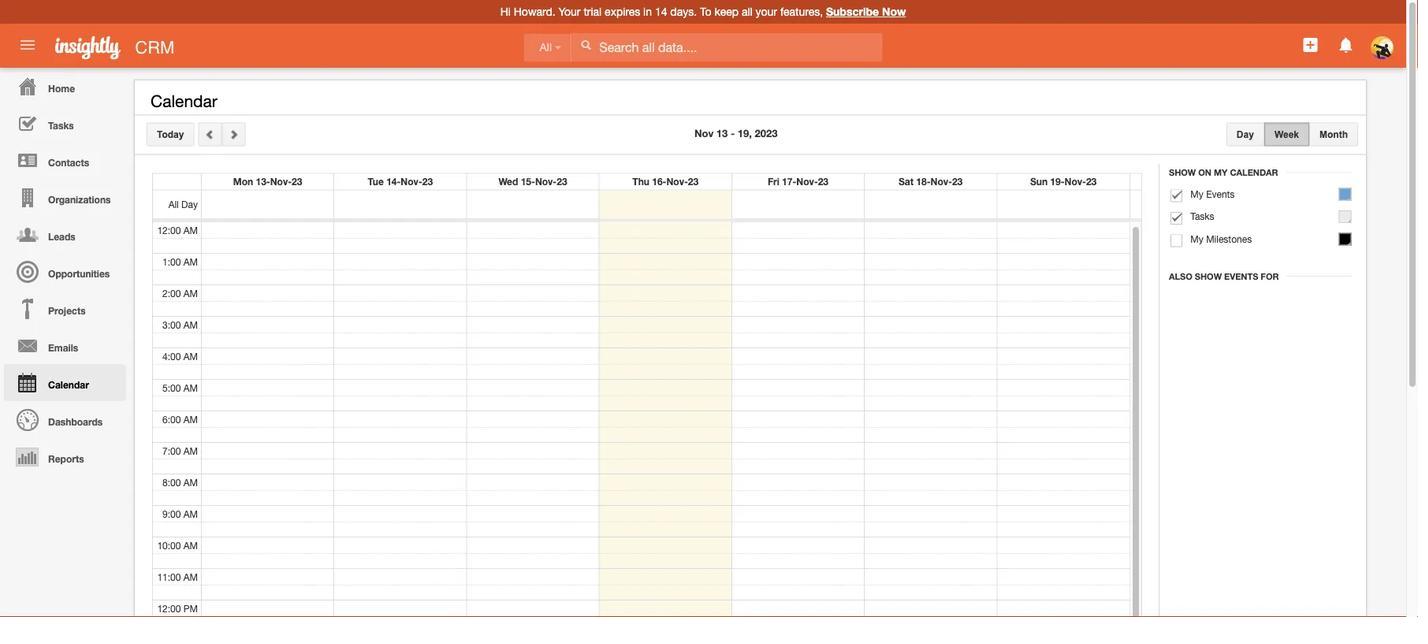 Task type: vqa. For each thing, say whether or not it's contained in the screenshot.
display
no



Task type: locate. For each thing, give the bounding box(es) containing it.
1 am from the top
[[184, 224, 198, 235]]

am for 10:00 am
[[184, 540, 198, 551]]

calendar down day button
[[1230, 168, 1279, 178]]

calendar inside navigation
[[48, 379, 89, 390]]

sun 19-nov-23
[[1031, 176, 1097, 187]]

all up the 12:00 am
[[168, 199, 179, 210]]

3 am from the top
[[184, 287, 198, 298]]

6:00
[[162, 414, 181, 425]]

1 23 from the left
[[292, 176, 302, 187]]

am right 2:00
[[184, 287, 198, 298]]

12:00 pm
[[157, 603, 198, 614]]

my events
[[1191, 188, 1235, 199]]

3 23 from the left
[[557, 176, 567, 187]]

12:00 for 12:00 pm
[[157, 603, 181, 614]]

19-
[[1051, 176, 1065, 187]]

23 for mon 13-nov-23
[[292, 176, 302, 187]]

12 am from the top
[[184, 571, 198, 582]]

your
[[756, 5, 777, 18]]

sat
[[899, 176, 914, 187]]

am right 3:00
[[184, 319, 198, 330]]

tue
[[368, 176, 384, 187]]

0 horizontal spatial tasks
[[48, 120, 74, 131]]

am for 8:00 am
[[184, 477, 198, 488]]

12:00
[[157, 224, 181, 235], [157, 603, 181, 614]]

1 12:00 from the top
[[157, 224, 181, 235]]

2023
[[755, 127, 778, 140]]

0 horizontal spatial calendar
[[48, 379, 89, 390]]

contacts link
[[4, 142, 126, 179]]

3:00 am
[[162, 319, 198, 330]]

23
[[292, 176, 302, 187], [422, 176, 433, 187], [557, 176, 567, 187], [688, 176, 699, 187], [818, 176, 829, 187], [952, 176, 963, 187], [1087, 176, 1097, 187]]

5:00
[[162, 382, 181, 393]]

calendar up dashboards link at the bottom left of page
[[48, 379, 89, 390]]

your
[[559, 5, 581, 18]]

23 right the 18-
[[952, 176, 963, 187]]

0 vertical spatial my
[[1214, 168, 1228, 178]]

2:00
[[162, 287, 181, 298]]

events down show on my calendar
[[1207, 188, 1235, 199]]

nov- for 13-
[[270, 176, 292, 187]]

show left on
[[1169, 168, 1196, 178]]

day left week
[[1237, 129, 1254, 140]]

in
[[644, 5, 652, 18]]

5:00 am
[[162, 382, 198, 393]]

day
[[1237, 129, 1254, 140], [181, 199, 198, 210]]

howard.
[[514, 5, 556, 18]]

am right 9:00
[[184, 508, 198, 519]]

organizations
[[48, 194, 111, 205]]

9:00 am
[[162, 508, 198, 519]]

am for 6:00 am
[[184, 414, 198, 425]]

show right also
[[1195, 271, 1222, 282]]

month
[[1320, 129, 1348, 140]]

0 horizontal spatial all
[[168, 199, 179, 210]]

calendar link
[[4, 364, 126, 401]]

2 vertical spatial calendar
[[48, 379, 89, 390]]

also
[[1169, 271, 1193, 282]]

nov- for 19-
[[1065, 176, 1087, 187]]

My Events checkbox
[[1171, 190, 1183, 202]]

previous image
[[205, 129, 216, 140]]

fri 17-nov-23
[[768, 176, 829, 187]]

nov- right mon
[[270, 176, 292, 187]]

tasks up contacts link
[[48, 120, 74, 131]]

4 nov- from the left
[[667, 176, 688, 187]]

2 am from the top
[[184, 256, 198, 267]]

tasks
[[48, 120, 74, 131], [1191, 211, 1215, 222]]

1 vertical spatial 12:00
[[157, 603, 181, 614]]

2 12:00 from the top
[[157, 603, 181, 614]]

23 for sun 19-nov-23
[[1087, 176, 1097, 187]]

hi
[[500, 5, 511, 18]]

4 am from the top
[[184, 319, 198, 330]]

1 vertical spatial my
[[1191, 188, 1204, 199]]

fri
[[768, 176, 780, 187]]

all
[[742, 5, 753, 18]]

6 nov- from the left
[[931, 176, 952, 187]]

0 vertical spatial all
[[540, 41, 552, 54]]

4 23 from the left
[[688, 176, 699, 187]]

am for 12:00 am
[[184, 224, 198, 235]]

1 nov- from the left
[[270, 176, 292, 187]]

nov- right fri
[[797, 176, 818, 187]]

calendar
[[151, 91, 217, 111], [1230, 168, 1279, 178], [48, 379, 89, 390]]

am right 7:00
[[184, 445, 198, 456]]

2 nov- from the left
[[401, 176, 422, 187]]

0 vertical spatial tasks
[[48, 120, 74, 131]]

14-
[[386, 176, 401, 187]]

12:00 down the all day
[[157, 224, 181, 235]]

day inside button
[[1237, 129, 1254, 140]]

tue 14-nov-23
[[368, 176, 433, 187]]

am for 2:00 am
[[184, 287, 198, 298]]

contacts
[[48, 157, 89, 168]]

nov- right wed
[[535, 176, 557, 187]]

3 nov- from the left
[[535, 176, 557, 187]]

tasks inside navigation
[[48, 120, 74, 131]]

4:00 am
[[162, 351, 198, 362]]

18-
[[917, 176, 931, 187]]

2 vertical spatial my
[[1191, 233, 1204, 244]]

am right 1:00
[[184, 256, 198, 267]]

my right my milestones option
[[1191, 233, 1204, 244]]

am right 6:00
[[184, 414, 198, 425]]

nov- right sat at the top right
[[931, 176, 952, 187]]

opportunities link
[[4, 253, 126, 290]]

expires
[[605, 5, 640, 18]]

nov- right tue at the left top of the page
[[401, 176, 422, 187]]

13
[[717, 127, 728, 140]]

23 right 13-
[[292, 176, 302, 187]]

nov 13 - 19, 2023
[[695, 127, 778, 140]]

0 vertical spatial calendar
[[151, 91, 217, 111]]

15-
[[521, 176, 535, 187]]

6 am from the top
[[184, 382, 198, 393]]

1 vertical spatial calendar
[[1230, 168, 1279, 178]]

5 23 from the left
[[818, 176, 829, 187]]

2 23 from the left
[[422, 176, 433, 187]]

23 right 14-
[[422, 176, 433, 187]]

am right "10:00" on the left of the page
[[184, 540, 198, 551]]

8:00
[[162, 477, 181, 488]]

am right "5:00"
[[184, 382, 198, 393]]

my right on
[[1214, 168, 1228, 178]]

1 horizontal spatial all
[[540, 41, 552, 54]]

sun
[[1031, 176, 1048, 187]]

am right 4:00
[[184, 351, 198, 362]]

am right 8:00
[[184, 477, 198, 488]]

trial
[[584, 5, 602, 18]]

19,
[[738, 127, 752, 140]]

0 horizontal spatial day
[[181, 199, 198, 210]]

1 horizontal spatial day
[[1237, 129, 1254, 140]]

keep
[[715, 5, 739, 18]]

on
[[1199, 168, 1212, 178]]

now
[[882, 5, 906, 18]]

nov- right thu
[[667, 176, 688, 187]]

calendar up 'today'
[[151, 91, 217, 111]]

Tasks checkbox
[[1171, 212, 1183, 225]]

today button
[[147, 123, 194, 146]]

emails
[[48, 342, 78, 353]]

8:00 am
[[162, 477, 198, 488]]

7 nov- from the left
[[1065, 176, 1087, 187]]

23 right 17-
[[818, 176, 829, 187]]

6 23 from the left
[[952, 176, 963, 187]]

crm
[[135, 37, 175, 57]]

day up the 12:00 am
[[181, 199, 198, 210]]

sat 18-nov-23
[[899, 176, 963, 187]]

navigation
[[0, 68, 126, 475]]

tasks down my events
[[1191, 211, 1215, 222]]

my
[[1214, 168, 1228, 178], [1191, 188, 1204, 199], [1191, 233, 1204, 244]]

emails link
[[4, 327, 126, 364]]

am for 1:00 am
[[184, 256, 198, 267]]

1 vertical spatial day
[[181, 199, 198, 210]]

am
[[184, 224, 198, 235], [184, 256, 198, 267], [184, 287, 198, 298], [184, 319, 198, 330], [184, 351, 198, 362], [184, 382, 198, 393], [184, 414, 198, 425], [184, 445, 198, 456], [184, 477, 198, 488], [184, 508, 198, 519], [184, 540, 198, 551], [184, 571, 198, 582]]

all down howard.
[[540, 41, 552, 54]]

mon 13-nov-23
[[233, 176, 302, 187]]

events left for
[[1225, 271, 1259, 282]]

6:00 am
[[162, 414, 198, 425]]

11 am from the top
[[184, 540, 198, 551]]

white image
[[581, 39, 592, 50]]

month button
[[1310, 123, 1359, 146]]

23 right 16-
[[688, 176, 699, 187]]

0 vertical spatial 12:00
[[157, 224, 181, 235]]

all
[[540, 41, 552, 54], [168, 199, 179, 210]]

23 right "15-"
[[557, 176, 567, 187]]

1 horizontal spatial tasks
[[1191, 211, 1215, 222]]

nov- for 17-
[[797, 176, 818, 187]]

9 am from the top
[[184, 477, 198, 488]]

0 vertical spatial day
[[1237, 129, 1254, 140]]

thu 16-nov-23
[[633, 176, 699, 187]]

am for 3:00 am
[[184, 319, 198, 330]]

1:00 am
[[162, 256, 198, 267]]

0 vertical spatial show
[[1169, 168, 1196, 178]]

wed
[[499, 176, 518, 187]]

all for all day
[[168, 199, 179, 210]]

10 am from the top
[[184, 508, 198, 519]]

nov- right sun
[[1065, 176, 1087, 187]]

opportunities
[[48, 268, 110, 279]]

am right 11:00
[[184, 571, 198, 582]]

5 nov- from the left
[[797, 176, 818, 187]]

12:00 left pm
[[157, 603, 181, 614]]

my right "my events" checkbox
[[1191, 188, 1204, 199]]

1 vertical spatial tasks
[[1191, 211, 1215, 222]]

1 vertical spatial all
[[168, 199, 179, 210]]

am down the all day
[[184, 224, 198, 235]]

my milestones
[[1191, 233, 1252, 244]]

5 am from the top
[[184, 351, 198, 362]]

7 23 from the left
[[1087, 176, 1097, 187]]

am for 9:00 am
[[184, 508, 198, 519]]

7 am from the top
[[184, 414, 198, 425]]

23 right 19-
[[1087, 176, 1097, 187]]

am for 4:00 am
[[184, 351, 198, 362]]

am for 11:00 am
[[184, 571, 198, 582]]

8 am from the top
[[184, 445, 198, 456]]



Task type: describe. For each thing, give the bounding box(es) containing it.
23 for sat 18-nov-23
[[952, 176, 963, 187]]

nov
[[695, 127, 714, 140]]

notifications image
[[1337, 35, 1356, 54]]

leads
[[48, 231, 75, 242]]

reports
[[48, 453, 84, 464]]

week button
[[1265, 123, 1310, 146]]

1 vertical spatial show
[[1195, 271, 1222, 282]]

10:00 am
[[157, 540, 198, 551]]

nov- for 14-
[[401, 176, 422, 187]]

show on my calendar
[[1169, 168, 1279, 178]]

7:00
[[162, 445, 181, 456]]

also show events for
[[1169, 271, 1279, 282]]

14
[[655, 5, 667, 18]]

mon
[[233, 176, 253, 187]]

leads link
[[4, 216, 126, 253]]

3:00
[[162, 319, 181, 330]]

home link
[[4, 68, 126, 105]]

wed 15-nov-23
[[499, 176, 567, 187]]

all for all
[[540, 41, 552, 54]]

-
[[731, 127, 735, 140]]

to
[[700, 5, 712, 18]]

11:00 am
[[157, 571, 198, 582]]

23 for wed 15-nov-23
[[557, 176, 567, 187]]

milestones
[[1207, 233, 1252, 244]]

23 for tue 14-nov-23
[[422, 176, 433, 187]]

0 vertical spatial events
[[1207, 188, 1235, 199]]

subscribe
[[826, 5, 879, 18]]

days.
[[671, 5, 697, 18]]

nov- for 18-
[[931, 176, 952, 187]]

for
[[1261, 271, 1279, 282]]

reports link
[[4, 438, 126, 475]]

home
[[48, 83, 75, 94]]

Search all data.... text field
[[572, 33, 883, 61]]

nov- for 16-
[[667, 176, 688, 187]]

am for 5:00 am
[[184, 382, 198, 393]]

am for 7:00 am
[[184, 445, 198, 456]]

navigation containing home
[[0, 68, 126, 475]]

all day
[[168, 199, 198, 210]]

2:00 am
[[162, 287, 198, 298]]

tasks link
[[4, 105, 126, 142]]

day button
[[1227, 123, 1265, 146]]

16-
[[652, 176, 667, 187]]

my for my milestones
[[1191, 233, 1204, 244]]

today
[[157, 129, 184, 140]]

hi howard. your trial expires in 14 days. to keep all your features, subscribe now
[[500, 5, 906, 18]]

17-
[[782, 176, 797, 187]]

My Milestones checkbox
[[1171, 235, 1183, 247]]

10:00
[[157, 540, 181, 551]]

9:00
[[162, 508, 181, 519]]

11:00
[[157, 571, 181, 582]]

1 vertical spatial events
[[1225, 271, 1259, 282]]

1 horizontal spatial calendar
[[151, 91, 217, 111]]

dashboards
[[48, 416, 103, 427]]

12:00 am
[[157, 224, 198, 235]]

next image
[[228, 129, 239, 140]]

features,
[[781, 5, 823, 18]]

pm
[[184, 603, 198, 614]]

12:00 for 12:00 am
[[157, 224, 181, 235]]

23 for thu 16-nov-23
[[688, 176, 699, 187]]

13-
[[256, 176, 270, 187]]

2 horizontal spatial calendar
[[1230, 168, 1279, 178]]

7:00 am
[[162, 445, 198, 456]]

my for my events
[[1191, 188, 1204, 199]]

dashboards link
[[4, 401, 126, 438]]

projects
[[48, 305, 86, 316]]

subscribe now link
[[826, 5, 906, 18]]

4:00
[[162, 351, 181, 362]]

23 for fri 17-nov-23
[[818, 176, 829, 187]]

organizations link
[[4, 179, 126, 216]]

thu
[[633, 176, 650, 187]]

1:00
[[162, 256, 181, 267]]

projects link
[[4, 290, 126, 327]]

nov- for 15-
[[535, 176, 557, 187]]

week
[[1275, 129, 1300, 140]]

all link
[[524, 33, 572, 62]]



